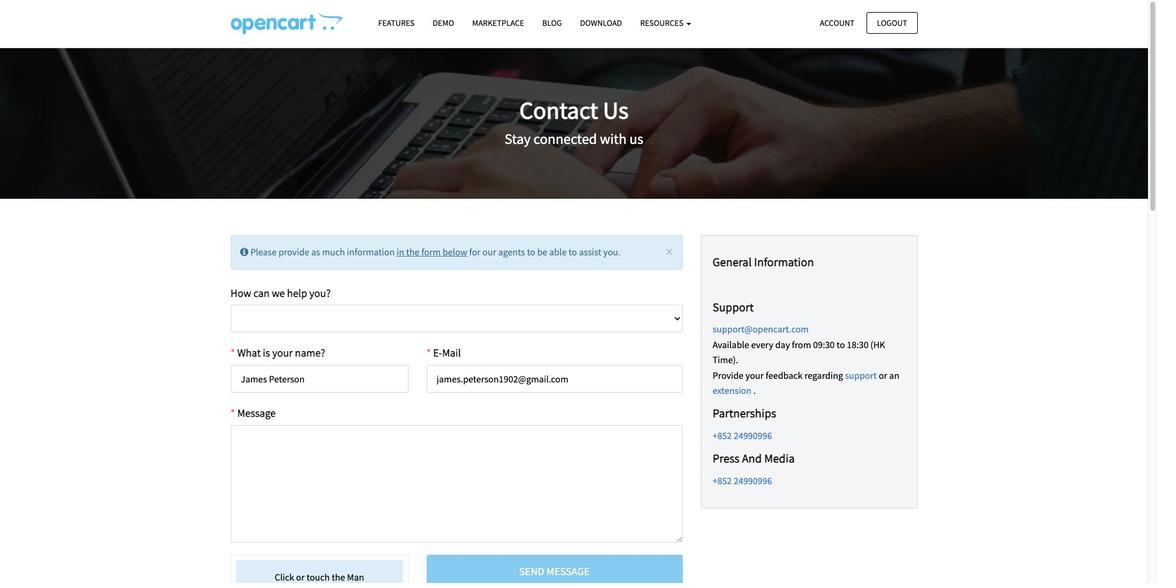 Task type: describe. For each thing, give the bounding box(es) containing it.
24990996 for first +852 24990996 link
[[734, 430, 772, 442]]

support
[[845, 369, 877, 381]]

press
[[713, 451, 740, 466]]

available
[[713, 339, 749, 351]]

logout
[[877, 17, 907, 28]]

able
[[549, 246, 567, 258]]

blog
[[542, 17, 562, 28]]

what
[[237, 346, 261, 360]]

what is your name?
[[237, 346, 325, 360]]

demo
[[433, 17, 454, 28]]

form
[[421, 246, 441, 258]]

agents
[[498, 246, 525, 258]]

information
[[754, 254, 814, 269]]

an
[[889, 369, 900, 381]]

regarding
[[805, 369, 843, 381]]

download link
[[571, 13, 631, 34]]

day
[[775, 339, 790, 351]]

account link
[[810, 12, 865, 34]]

0 horizontal spatial to
[[527, 246, 535, 258]]

assist
[[579, 246, 601, 258]]

mail
[[442, 346, 461, 360]]

Message text field
[[231, 426, 683, 543]]

extension
[[713, 385, 752, 397]]

every
[[751, 339, 773, 351]]

0 vertical spatial your
[[272, 346, 293, 360]]

you?
[[309, 286, 331, 300]]

with
[[600, 129, 627, 148]]

(hk
[[871, 339, 885, 351]]

E-Mail text field
[[426, 365, 683, 393]]

and
[[742, 451, 762, 466]]

09:30
[[813, 339, 835, 351]]

download
[[580, 17, 622, 28]]

the
[[406, 246, 420, 258]]

support link
[[845, 369, 877, 381]]

info circle image
[[240, 247, 248, 257]]

send message
[[519, 565, 590, 579]]

media
[[764, 451, 795, 466]]

as
[[311, 246, 320, 258]]

your inside support@opencart.com available every day from 09:30 to 18:30 (hk time). provide your feedback regarding support or an extension .
[[746, 369, 764, 381]]

What is your name? text field
[[231, 365, 408, 393]]

extension link
[[713, 385, 752, 397]]

connected
[[534, 129, 597, 148]]

×
[[666, 242, 673, 261]]

us
[[630, 129, 644, 148]]

18:30
[[847, 339, 869, 351]]

time).
[[713, 354, 738, 366]]

0 horizontal spatial message
[[237, 406, 276, 420]]

send message button
[[426, 555, 683, 583]]

us
[[603, 95, 629, 125]]

we
[[272, 286, 285, 300]]

support
[[713, 299, 754, 314]]

+852 for first +852 24990996 link
[[713, 430, 732, 442]]

demo link
[[424, 13, 463, 34]]

provide
[[713, 369, 744, 381]]



Task type: locate. For each thing, give the bounding box(es) containing it.
marketplace link
[[463, 13, 533, 34]]

your
[[272, 346, 293, 360], [746, 369, 764, 381]]

2 horizontal spatial to
[[837, 339, 845, 351]]

1 +852 24990996 link from the top
[[713, 430, 772, 442]]

your up .
[[746, 369, 764, 381]]

24990996 for 1st +852 24990996 link from the bottom
[[734, 475, 772, 487]]

features link
[[369, 13, 424, 34]]

1 vertical spatial +852 24990996
[[713, 475, 772, 487]]

1 horizontal spatial your
[[746, 369, 764, 381]]

+852 24990996 link down partnerships
[[713, 430, 772, 442]]

to right 09:30
[[837, 339, 845, 351]]

+852 up press
[[713, 430, 732, 442]]

support@opencart.com link
[[713, 323, 809, 335]]

below
[[443, 246, 467, 258]]

+852 24990996 down partnerships
[[713, 430, 772, 442]]

marketplace
[[472, 17, 524, 28]]

resources
[[640, 17, 685, 28]]

contact
[[520, 95, 598, 125]]

provide
[[279, 246, 309, 258]]

blog link
[[533, 13, 571, 34]]

to left be
[[527, 246, 535, 258]]

+852 24990996 link
[[713, 430, 772, 442], [713, 475, 772, 487]]

e-mail
[[433, 346, 461, 360]]

in
[[397, 246, 404, 258]]

0 vertical spatial +852 24990996 link
[[713, 430, 772, 442]]

opencart - contact image
[[231, 13, 342, 34]]

.
[[754, 385, 756, 397]]

support@opencart.com
[[713, 323, 809, 335]]

1 vertical spatial +852 24990996 link
[[713, 475, 772, 487]]

+852 24990996
[[713, 430, 772, 442], [713, 475, 772, 487]]

1 horizontal spatial message
[[547, 565, 590, 579]]

please
[[250, 246, 277, 258]]

2 24990996 from the top
[[734, 475, 772, 487]]

please provide as much information in the form below for our agents to be able to assist you.
[[248, 246, 621, 258]]

+852 24990996 for first +852 24990996 link
[[713, 430, 772, 442]]

+852 24990996 link down and
[[713, 475, 772, 487]]

1 vertical spatial your
[[746, 369, 764, 381]]

1 +852 from the top
[[713, 430, 732, 442]]

1 +852 24990996 from the top
[[713, 430, 772, 442]]

0 vertical spatial +852 24990996
[[713, 430, 772, 442]]

24990996
[[734, 430, 772, 442], [734, 475, 772, 487]]

how
[[231, 286, 251, 300]]

2 +852 24990996 from the top
[[713, 475, 772, 487]]

24990996 up press and media
[[734, 430, 772, 442]]

message inside send message button
[[547, 565, 590, 579]]

1 vertical spatial message
[[547, 565, 590, 579]]

1 vertical spatial +852
[[713, 475, 732, 487]]

0 vertical spatial +852
[[713, 430, 732, 442]]

message
[[237, 406, 276, 420], [547, 565, 590, 579]]

from
[[792, 339, 811, 351]]

24990996 down press and media
[[734, 475, 772, 487]]

resources link
[[631, 13, 700, 34]]

be
[[537, 246, 547, 258]]

for
[[469, 246, 481, 258]]

+852 24990996 for 1st +852 24990996 link from the bottom
[[713, 475, 772, 487]]

0 horizontal spatial your
[[272, 346, 293, 360]]

to inside support@opencart.com available every day from 09:30 to 18:30 (hk time). provide your feedback regarding support or an extension .
[[837, 339, 845, 351]]

+852 down press
[[713, 475, 732, 487]]

or
[[879, 369, 888, 381]]

general information
[[713, 254, 814, 269]]

0 vertical spatial message
[[237, 406, 276, 420]]

1 24990996 from the top
[[734, 430, 772, 442]]

much
[[322, 246, 345, 258]]

stay
[[505, 129, 531, 148]]

your right is
[[272, 346, 293, 360]]

1 vertical spatial 24990996
[[734, 475, 772, 487]]

+852 24990996 down and
[[713, 475, 772, 487]]

press and media
[[713, 451, 795, 466]]

support@opencart.com available every day from 09:30 to 18:30 (hk time). provide your feedback regarding support or an extension .
[[713, 323, 900, 397]]

+852
[[713, 430, 732, 442], [713, 475, 732, 487]]

send
[[519, 565, 544, 579]]

you.
[[603, 246, 621, 258]]

features
[[378, 17, 415, 28]]

information
[[347, 246, 395, 258]]

help
[[287, 286, 307, 300]]

to right able
[[569, 246, 577, 258]]

contact us stay connected with us
[[505, 95, 644, 148]]

2 +852 24990996 link from the top
[[713, 475, 772, 487]]

1 horizontal spatial to
[[569, 246, 577, 258]]

e-
[[433, 346, 442, 360]]

can
[[253, 286, 270, 300]]

× button
[[666, 242, 673, 261]]

is
[[263, 346, 270, 360]]

2 +852 from the top
[[713, 475, 732, 487]]

account
[[820, 17, 855, 28]]

+852 for 1st +852 24990996 link from the bottom
[[713, 475, 732, 487]]

feedback
[[766, 369, 803, 381]]

0 vertical spatial 24990996
[[734, 430, 772, 442]]

how can we help you?
[[231, 286, 331, 300]]

general
[[713, 254, 752, 269]]

our
[[483, 246, 496, 258]]

name?
[[295, 346, 325, 360]]

partnerships
[[713, 406, 776, 421]]

logout link
[[867, 12, 918, 34]]

to
[[527, 246, 535, 258], [569, 246, 577, 258], [837, 339, 845, 351]]



Task type: vqa. For each thing, say whether or not it's contained in the screenshot.
Best
no



